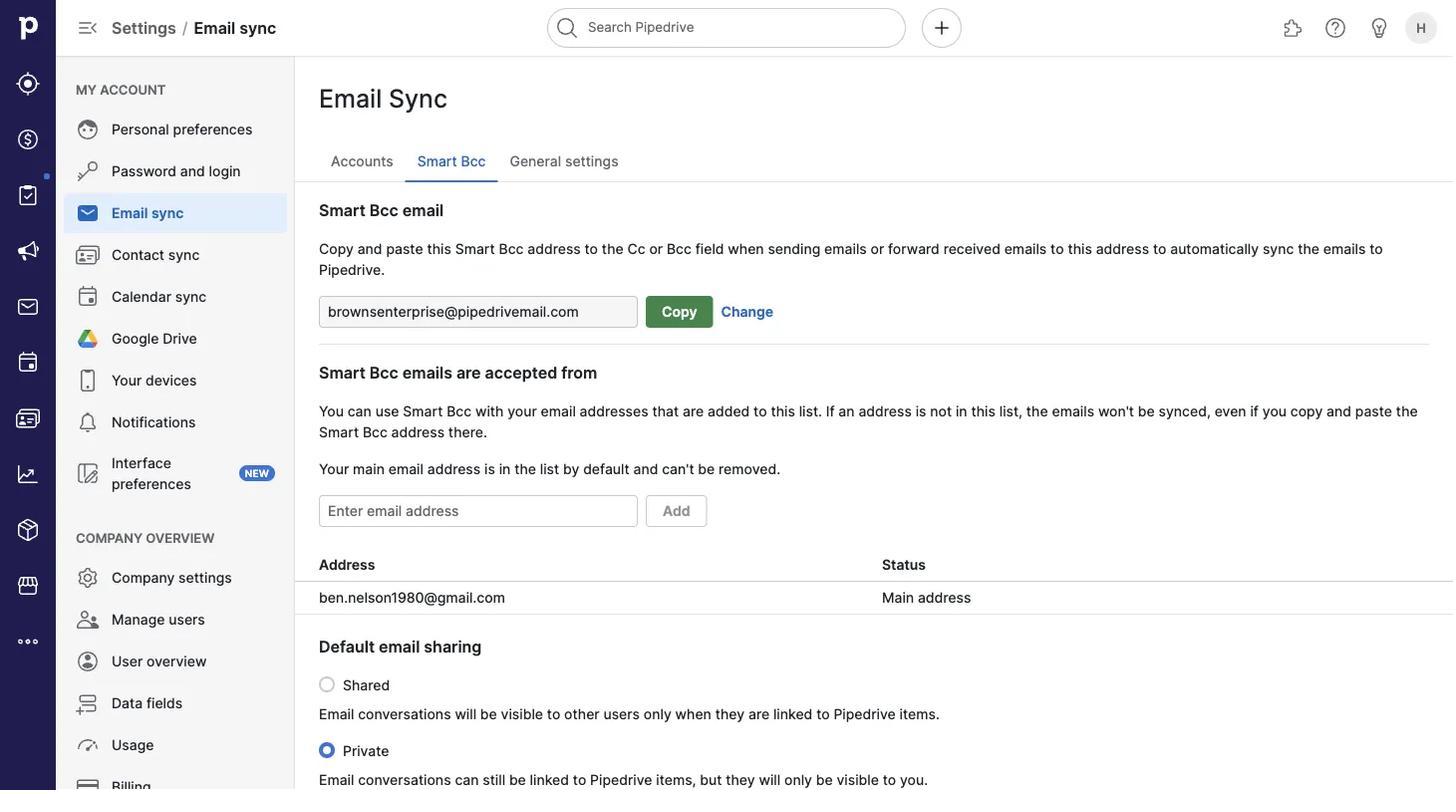 Task type: vqa. For each thing, say whether or not it's contained in the screenshot.
the bottom the Pipedrive
yes



Task type: describe. For each thing, give the bounding box(es) containing it.
color undefined image for google
[[76, 327, 100, 351]]

bcc down use
[[363, 424, 388, 441]]

company settings
[[112, 570, 232, 587]]

user
[[112, 654, 143, 671]]

you
[[319, 403, 344, 420]]

calendar sync link
[[64, 277, 287, 317]]

items.
[[900, 706, 940, 723]]

google drive link
[[64, 319, 287, 359]]

data
[[112, 696, 143, 712]]

conversations for will
[[358, 706, 451, 723]]

paste inside you can use smart bcc with your email addresses that are added to this list. if an address is not in this list, the emails won't be synced, even if you copy and paste the smart bcc address there.
[[1356, 403, 1393, 420]]

email down smart bcc link
[[403, 200, 444, 220]]

devices
[[146, 372, 197, 389]]

be left you. at the right of the page
[[816, 772, 833, 789]]

list.
[[799, 403, 823, 420]]

leads image
[[16, 72, 40, 96]]

copy
[[1291, 403, 1323, 420]]

add button
[[646, 496, 708, 527]]

your devices link
[[64, 361, 287, 401]]

when inside copy and paste this smart bcc address to the cc or bcc field when sending emails or forward received emails to this address to automatically sync the emails to pipedrive.
[[728, 240, 764, 257]]

but
[[700, 772, 722, 789]]

1 vertical spatial pipedrive
[[590, 772, 653, 789]]

received
[[944, 240, 1001, 257]]

address down use
[[391, 424, 445, 441]]

sync for contact sync
[[168, 247, 200, 264]]

company overview
[[76, 530, 215, 546]]

smart bcc emails are accepted from
[[319, 363, 598, 382]]

be right can't
[[698, 461, 715, 478]]

data fields
[[112, 696, 183, 712]]

address left cc
[[528, 240, 581, 257]]

general settings link
[[498, 142, 631, 181]]

company for company settings
[[112, 570, 175, 587]]

0 vertical spatial visible
[[501, 706, 543, 723]]

google
[[112, 331, 159, 348]]

be inside you can use smart bcc with your email addresses that are added to this list. if an address is not in this list, the emails won't be synced, even if you copy and paste the smart bcc address there.
[[1139, 403, 1155, 420]]

0 horizontal spatial in
[[499, 461, 511, 478]]

smart inside copy and paste this smart bcc address to the cc or bcc field when sending emails or forward received emails to this address to automatically sync the emails to pipedrive.
[[455, 240, 495, 257]]

bcc down accounts
[[370, 200, 399, 220]]

1 or from the left
[[650, 240, 663, 257]]

sync
[[389, 84, 448, 114]]

campaigns image
[[16, 239, 40, 263]]

drive
[[163, 331, 197, 348]]

password and login link
[[64, 152, 287, 191]]

notifications
[[112, 414, 196, 431]]

0 horizontal spatial is
[[485, 461, 495, 478]]

settings for company settings
[[179, 570, 232, 587]]

private
[[343, 743, 389, 760]]

smart down you
[[319, 424, 359, 441]]

quick add image
[[930, 16, 954, 40]]

and left can't
[[634, 461, 658, 478]]

color undefined image for personal
[[76, 118, 100, 142]]

Enter email address email field
[[319, 496, 638, 527]]

sync for calendar sync
[[175, 289, 207, 306]]

bcc left field
[[667, 240, 692, 257]]

manage users link
[[64, 600, 287, 640]]

and inside you can use smart bcc with your email addresses that are added to this list. if an address is not in this list, the emails won't be synced, even if you copy and paste the smart bcc address there.
[[1327, 403, 1352, 420]]

0 vertical spatial pipedrive
[[834, 706, 896, 723]]

personal preferences link
[[64, 110, 287, 150]]

menu toggle image
[[76, 16, 100, 40]]

marketplace image
[[16, 574, 40, 598]]

not
[[931, 403, 952, 420]]

smart up you
[[319, 363, 366, 382]]

email sync menu item
[[56, 193, 295, 233]]

0 vertical spatial will
[[455, 706, 477, 723]]

emails inside you can use smart bcc with your email addresses that are added to this list. if an address is not in this list, the emails won't be synced, even if you copy and paste the smart bcc address there.
[[1052, 403, 1095, 420]]

shared
[[343, 677, 390, 694]]

accounts link
[[319, 142, 405, 181]]

fields
[[146, 696, 183, 712]]

contact sync link
[[64, 235, 287, 275]]

sales inbox image
[[16, 295, 40, 319]]

accepted
[[485, 363, 558, 382]]

accounts
[[331, 153, 394, 170]]

email conversations will be visible to other users only when they are linked to pipedrive items.
[[319, 706, 940, 723]]

you can use smart bcc with your email addresses that are added to this list. if an address is not in this list, the emails won't be synced, even if you copy and paste the smart bcc address there.
[[319, 403, 1419, 441]]

email for email conversations can still be linked to pipedrive items, but they will only be visible to you.
[[319, 772, 354, 789]]

user overview link
[[64, 642, 287, 682]]

email inside you can use smart bcc with your email addresses that are added to this list. if an address is not in this list, the emails won't be synced, even if you copy and paste the smart bcc address there.
[[541, 403, 576, 420]]

address down the 'there.'
[[428, 461, 481, 478]]

and left login
[[180, 163, 205, 180]]

in inside you can use smart bcc with your email addresses that are added to this list. if an address is not in this list, the emails won't be synced, even if you copy and paste the smart bcc address there.
[[956, 403, 968, 420]]

from
[[562, 363, 598, 382]]

copy for copy and paste this smart bcc address to the cc or bcc field when sending emails or forward received emails to this address to automatically sync the emails to pipedrive.
[[319, 240, 354, 257]]

users inside menu
[[169, 612, 205, 629]]

email sync
[[112, 205, 184, 222]]

field
[[696, 240, 724, 257]]

email conversations can still be linked to pipedrive items, but they will only be visible to you.
[[319, 772, 928, 789]]

default
[[583, 461, 630, 478]]

settings / email sync
[[112, 18, 276, 37]]

Search Pipedrive field
[[547, 8, 906, 48]]

grid containing address
[[295, 547, 1454, 615]]

my
[[76, 82, 97, 97]]

status
[[882, 557, 926, 574]]

insights image
[[16, 463, 40, 487]]

can inside you can use smart bcc with your email addresses that are added to this list. if an address is not in this list, the emails won't be synced, even if you copy and paste the smart bcc address there.
[[348, 403, 372, 420]]

color undefined image for interface preferences
[[76, 462, 100, 486]]

that
[[653, 403, 679, 420]]

if
[[826, 403, 835, 420]]

activities image
[[16, 351, 40, 375]]

change link
[[721, 302, 774, 323]]

removed.
[[719, 461, 781, 478]]

color undefined image for contact
[[76, 243, 100, 267]]

password and login
[[112, 163, 241, 180]]

company settings link
[[64, 558, 287, 598]]

cc
[[628, 240, 646, 257]]

copy and paste this smart bcc address to the cc or bcc field when sending emails or forward received emails to this address to automatically sync the emails to pipedrive.
[[319, 240, 1384, 278]]

company for company overview
[[76, 530, 143, 546]]

added
[[708, 403, 750, 420]]

color undefined image for your devices
[[76, 369, 100, 393]]

are inside you can use smart bcc with your email addresses that are added to this list. if an address is not in this list, the emails won't be synced, even if you copy and paste the smart bcc address there.
[[683, 403, 704, 420]]

be right still
[[509, 772, 526, 789]]

pipedrive.
[[319, 261, 385, 278]]

can't
[[662, 461, 695, 478]]

personal
[[112, 121, 169, 138]]

menu containing personal preferences
[[56, 56, 295, 791]]

new
[[245, 468, 269, 480]]

0 vertical spatial are
[[457, 363, 481, 382]]

notifications link
[[64, 403, 287, 443]]

preferences for interface
[[112, 476, 191, 493]]

overview for company overview
[[146, 530, 215, 546]]

won't
[[1099, 403, 1135, 420]]

calendar
[[112, 289, 172, 306]]

even
[[1215, 403, 1247, 420]]

they for will
[[726, 772, 756, 789]]

your
[[508, 403, 537, 420]]

manage users
[[112, 612, 205, 629]]

color undefined image for manage users
[[76, 608, 100, 632]]

main address
[[882, 590, 972, 607]]

row containing ben.nelson1980@gmail.com
[[295, 582, 1454, 614]]

main
[[882, 590, 914, 607]]

email right "main"
[[389, 461, 424, 478]]

paste inside copy and paste this smart bcc address to the cc or bcc field when sending emails or forward received emails to this address to automatically sync the emails to pipedrive.
[[386, 240, 423, 257]]

usage
[[112, 737, 154, 754]]

data fields link
[[64, 684, 287, 724]]

copy for copy
[[662, 304, 697, 321]]

1 vertical spatial will
[[759, 772, 781, 789]]

if
[[1251, 403, 1259, 420]]

interface preferences
[[112, 455, 191, 493]]



Task type: locate. For each thing, give the bounding box(es) containing it.
smart right use
[[403, 403, 443, 420]]

0 vertical spatial linked
[[774, 706, 813, 723]]

email right "/"
[[194, 18, 235, 37]]

the
[[602, 240, 624, 257], [1298, 240, 1320, 257], [1027, 403, 1049, 420], [1397, 403, 1419, 420], [515, 461, 536, 478]]

settings for general settings
[[565, 153, 619, 170]]

0 horizontal spatial users
[[169, 612, 205, 629]]

overview up company settings link
[[146, 530, 215, 546]]

preferences down interface
[[112, 476, 191, 493]]

color undefined image inside contact sync link
[[76, 243, 100, 267]]

email sync
[[319, 84, 448, 114]]

sharing
[[424, 637, 482, 657]]

sync up calendar sync link
[[168, 247, 200, 264]]

your for your devices
[[112, 372, 142, 389]]

they for are
[[716, 706, 745, 723]]

is inside you can use smart bcc with your email addresses that are added to this list. if an address is not in this list, the emails won't be synced, even if you copy and paste the smart bcc address there.
[[916, 403, 927, 420]]

color undefined image left usage
[[76, 734, 100, 758]]

default
[[319, 637, 375, 657]]

1 horizontal spatial settings
[[565, 153, 619, 170]]

color undefined image down my
[[76, 118, 100, 142]]

they right the but
[[726, 772, 756, 789]]

1 vertical spatial can
[[455, 772, 479, 789]]

contact sync
[[112, 247, 200, 264]]

paste down smart bcc email
[[386, 240, 423, 257]]

1 vertical spatial conversations
[[358, 772, 451, 789]]

1 horizontal spatial pipedrive
[[834, 706, 896, 723]]

be right won't
[[1139, 403, 1155, 420]]

address left automatically
[[1097, 240, 1150, 257]]

color undefined image inside usage link
[[76, 734, 100, 758]]

they
[[716, 706, 745, 723], [726, 772, 756, 789]]

color undefined image inside password and login link
[[76, 160, 100, 183]]

overview
[[146, 530, 215, 546], [147, 654, 207, 671]]

0 horizontal spatial settings
[[179, 570, 232, 587]]

will down sharing on the left bottom of page
[[455, 706, 477, 723]]

menu
[[0, 0, 56, 791], [56, 56, 295, 791]]

email
[[194, 18, 235, 37], [319, 84, 382, 114], [112, 205, 148, 222], [319, 706, 354, 723], [319, 772, 354, 789]]

1 vertical spatial linked
[[530, 772, 569, 789]]

1 horizontal spatial in
[[956, 403, 968, 420]]

interface
[[112, 455, 171, 472]]

conversations down shared
[[358, 706, 451, 723]]

add
[[663, 503, 691, 520]]

color undefined image inside company settings link
[[76, 566, 100, 590]]

color undefined image for usage
[[76, 734, 100, 758]]

smart down smart bcc
[[455, 240, 495, 257]]

address inside row
[[918, 590, 972, 607]]

in right not
[[956, 403, 968, 420]]

color undefined image
[[76, 118, 100, 142], [76, 160, 100, 183], [16, 183, 40, 207], [76, 201, 100, 225], [76, 243, 100, 267], [76, 285, 100, 309], [76, 327, 100, 351], [76, 692, 100, 716]]

1 vertical spatial paste
[[1356, 403, 1393, 420]]

email down the 'ben.nelson1980@gmail.com'
[[379, 637, 420, 657]]

users right other
[[604, 706, 640, 723]]

color undefined image inside your devices link
[[76, 369, 100, 393]]

color undefined image down usage link
[[76, 776, 100, 791]]

settings inside general settings link
[[565, 153, 619, 170]]

general
[[510, 153, 562, 170]]

1 vertical spatial only
[[785, 772, 813, 789]]

visible left you. at the right of the page
[[837, 772, 879, 789]]

login
[[209, 163, 241, 180]]

are
[[457, 363, 481, 382], [683, 403, 704, 420], [749, 706, 770, 723]]

0 vertical spatial users
[[169, 612, 205, 629]]

users up user overview link
[[169, 612, 205, 629]]

to
[[585, 240, 598, 257], [1051, 240, 1065, 257], [1154, 240, 1167, 257], [1370, 240, 1384, 257], [754, 403, 767, 420], [547, 706, 561, 723], [817, 706, 830, 723], [573, 772, 587, 789], [883, 772, 897, 789]]

is down the 'there.'
[[485, 461, 495, 478]]

email for email sync
[[112, 205, 148, 222]]

smart down sync
[[417, 153, 457, 170]]

and up pipedrive.
[[358, 240, 382, 257]]

items,
[[656, 772, 696, 789]]

address right an
[[859, 403, 912, 420]]

1 horizontal spatial your
[[319, 461, 349, 478]]

color undefined image right "marketplace" image
[[76, 566, 100, 590]]

1 vertical spatial they
[[726, 772, 756, 789]]

0 horizontal spatial will
[[455, 706, 477, 723]]

an
[[839, 403, 855, 420]]

email down shared
[[319, 706, 354, 723]]

1 horizontal spatial is
[[916, 403, 927, 420]]

0 horizontal spatial your
[[112, 372, 142, 389]]

1 horizontal spatial or
[[871, 240, 885, 257]]

0 vertical spatial in
[[956, 403, 968, 420]]

list
[[540, 461, 560, 478]]

6 color undefined image from the top
[[76, 650, 100, 674]]

will right the but
[[759, 772, 781, 789]]

email up contact
[[112, 205, 148, 222]]

only right the but
[[785, 772, 813, 789]]

1 conversations from the top
[[358, 706, 451, 723]]

overview for user overview
[[147, 654, 207, 671]]

color undefined image inside email sync link
[[76, 201, 100, 225]]

2 vertical spatial are
[[749, 706, 770, 723]]

or left forward
[[871, 240, 885, 257]]

0 horizontal spatial paste
[[386, 240, 423, 257]]

will
[[455, 706, 477, 723], [759, 772, 781, 789]]

use
[[376, 403, 399, 420]]

paste right copy
[[1356, 403, 1393, 420]]

color undefined image inside google drive link
[[76, 327, 100, 351]]

0 vertical spatial company
[[76, 530, 143, 546]]

is
[[916, 403, 927, 420], [485, 461, 495, 478]]

1 vertical spatial your
[[319, 461, 349, 478]]

0 vertical spatial settings
[[565, 153, 619, 170]]

color undefined image for password
[[76, 160, 100, 183]]

1 horizontal spatial paste
[[1356, 403, 1393, 420]]

bcc up the 'there.'
[[447, 403, 472, 420]]

visible left other
[[501, 706, 543, 723]]

and inside copy and paste this smart bcc address to the cc or bcc field when sending emails or forward received emails to this address to automatically sync the emails to pipedrive.
[[358, 240, 382, 257]]

linked
[[774, 706, 813, 723], [530, 772, 569, 789]]

0 vertical spatial preferences
[[173, 121, 253, 138]]

your down google
[[112, 372, 142, 389]]

to inside you can use smart bcc with your email addresses that are added to this list. if an address is not in this list, the emails won't be synced, even if you copy and paste the smart bcc address there.
[[754, 403, 767, 420]]

quick help image
[[1324, 16, 1348, 40]]

or
[[650, 240, 663, 257], [871, 240, 885, 257]]

address
[[319, 557, 375, 574]]

deals image
[[16, 128, 40, 152]]

copy inside copy and paste this smart bcc address to the cc or bcc field when sending emails or forward received emails to this address to automatically sync the emails to pipedrive.
[[319, 240, 354, 257]]

be up still
[[480, 706, 497, 723]]

2 or from the left
[[871, 240, 885, 257]]

email down private
[[319, 772, 354, 789]]

None text field
[[319, 296, 638, 328]]

company up company settings
[[76, 530, 143, 546]]

general settings
[[510, 153, 619, 170]]

address right main
[[918, 590, 972, 607]]

2 color undefined image from the top
[[76, 411, 100, 435]]

color undefined image
[[76, 369, 100, 393], [76, 411, 100, 435], [76, 462, 100, 486], [76, 566, 100, 590], [76, 608, 100, 632], [76, 650, 100, 674], [76, 734, 100, 758], [76, 776, 100, 791]]

contacts image
[[16, 407, 40, 431]]

1 vertical spatial copy
[[662, 304, 697, 321]]

forward
[[889, 240, 940, 257]]

paste
[[386, 240, 423, 257], [1356, 403, 1393, 420]]

0 vertical spatial copy
[[319, 240, 354, 257]]

color undefined image left email sync
[[76, 201, 100, 225]]

1 vertical spatial company
[[112, 570, 175, 587]]

pipedrive left items,
[[590, 772, 653, 789]]

/
[[182, 18, 188, 37]]

copy button
[[646, 296, 713, 328]]

email right your
[[541, 403, 576, 420]]

your left "main"
[[319, 461, 349, 478]]

color undefined image left calendar
[[76, 285, 100, 309]]

home image
[[13, 13, 43, 43]]

and right copy
[[1327, 403, 1352, 420]]

products image
[[16, 519, 40, 542]]

smart bcc link
[[405, 142, 498, 181]]

color undefined image left data
[[76, 692, 100, 716]]

or right cc
[[650, 240, 663, 257]]

1 horizontal spatial only
[[785, 772, 813, 789]]

my account
[[76, 82, 166, 97]]

0 vertical spatial your
[[112, 372, 142, 389]]

0 vertical spatial paste
[[386, 240, 423, 257]]

sales assistant image
[[1368, 16, 1392, 40]]

color undefined image for user overview
[[76, 650, 100, 674]]

settings inside company settings link
[[179, 570, 232, 587]]

addresses
[[580, 403, 649, 420]]

color undefined image right contacts icon
[[76, 411, 100, 435]]

in left list at left
[[499, 461, 511, 478]]

and
[[180, 163, 205, 180], [358, 240, 382, 257], [1327, 403, 1352, 420], [634, 461, 658, 478]]

company down company overview
[[112, 570, 175, 587]]

1 horizontal spatial users
[[604, 706, 640, 723]]

sync right "/"
[[239, 18, 276, 37]]

is left not
[[916, 403, 927, 420]]

color undefined image left interface
[[76, 462, 100, 486]]

email
[[403, 200, 444, 220], [541, 403, 576, 420], [389, 461, 424, 478], [379, 637, 420, 657]]

copy up pipedrive.
[[319, 240, 354, 257]]

color undefined image for email
[[76, 201, 100, 225]]

1 color undefined image from the top
[[76, 369, 100, 393]]

0 horizontal spatial linked
[[530, 772, 569, 789]]

color undefined image left google
[[76, 327, 100, 351]]

color undefined image left contact
[[76, 243, 100, 267]]

1 horizontal spatial when
[[728, 240, 764, 257]]

8 color undefined image from the top
[[76, 776, 100, 791]]

grid
[[295, 547, 1454, 615]]

1 horizontal spatial can
[[455, 772, 479, 789]]

color undefined image for notifications
[[76, 411, 100, 435]]

user overview
[[112, 654, 207, 671]]

overview down manage users link
[[147, 654, 207, 671]]

1 vertical spatial visible
[[837, 772, 879, 789]]

2 conversations from the top
[[358, 772, 451, 789]]

0 horizontal spatial only
[[644, 706, 672, 723]]

users
[[169, 612, 205, 629], [604, 706, 640, 723]]

0 vertical spatial overview
[[146, 530, 215, 546]]

color undefined image inside manage users link
[[76, 608, 100, 632]]

color undefined image left password
[[76, 160, 100, 183]]

7 color undefined image from the top
[[76, 734, 100, 758]]

1 vertical spatial users
[[604, 706, 640, 723]]

0 horizontal spatial when
[[676, 706, 712, 723]]

can left use
[[348, 403, 372, 420]]

color undefined image up campaigns icon
[[16, 183, 40, 207]]

ben.nelson1980@gmail.com
[[319, 590, 505, 607]]

1 horizontal spatial linked
[[774, 706, 813, 723]]

1 horizontal spatial visible
[[837, 772, 879, 789]]

4 color undefined image from the top
[[76, 566, 100, 590]]

1 vertical spatial when
[[676, 706, 712, 723]]

manage
[[112, 612, 165, 629]]

0 vertical spatial they
[[716, 706, 745, 723]]

row
[[295, 582, 1454, 614]]

preferences up login
[[173, 121, 253, 138]]

1 vertical spatial preferences
[[112, 476, 191, 493]]

pipedrive
[[834, 706, 896, 723], [590, 772, 653, 789]]

color undefined image for company settings
[[76, 566, 100, 590]]

h button
[[1402, 8, 1442, 48]]

sync up contact sync link
[[151, 205, 184, 222]]

0 vertical spatial only
[[644, 706, 672, 723]]

list,
[[1000, 403, 1023, 420]]

automatically
[[1171, 240, 1259, 257]]

when up items,
[[676, 706, 712, 723]]

0 vertical spatial is
[[916, 403, 927, 420]]

color undefined image inside calendar sync link
[[76, 285, 100, 309]]

0 vertical spatial can
[[348, 403, 372, 420]]

0 horizontal spatial pipedrive
[[590, 772, 653, 789]]

smart bcc email
[[319, 200, 444, 220]]

they up the but
[[716, 706, 745, 723]]

1 horizontal spatial will
[[759, 772, 781, 789]]

change
[[721, 304, 774, 321]]

your for your main email address is in the list by default and can't be removed.
[[319, 461, 349, 478]]

conversations down private
[[358, 772, 451, 789]]

color undefined image left user
[[76, 650, 100, 674]]

email for email conversations will be visible to other users only when they are linked to pipedrive items.
[[319, 706, 354, 723]]

1 vertical spatial are
[[683, 403, 704, 420]]

1 horizontal spatial are
[[683, 403, 704, 420]]

with
[[476, 403, 504, 420]]

sync
[[239, 18, 276, 37], [151, 205, 184, 222], [1263, 240, 1295, 257], [168, 247, 200, 264], [175, 289, 207, 306]]

by
[[563, 461, 580, 478]]

settings right general
[[565, 153, 619, 170]]

5 color undefined image from the top
[[76, 608, 100, 632]]

synced,
[[1159, 403, 1211, 420]]

color undefined image right activities image
[[76, 369, 100, 393]]

sync inside copy and paste this smart bcc address to the cc or bcc field when sending emails or forward received emails to this address to automatically sync the emails to pipedrive.
[[1263, 240, 1295, 257]]

email up the accounts "link"
[[319, 84, 382, 114]]

sync inside menu item
[[151, 205, 184, 222]]

your
[[112, 372, 142, 389], [319, 461, 349, 478]]

color undefined image for data
[[76, 692, 100, 716]]

conversations for can
[[358, 772, 451, 789]]

sync up drive
[[175, 289, 207, 306]]

bcc up use
[[370, 363, 399, 382]]

color undefined image inside personal preferences link
[[76, 118, 100, 142]]

0 vertical spatial when
[[728, 240, 764, 257]]

preferences for personal
[[173, 121, 253, 138]]

personal preferences
[[112, 121, 253, 138]]

google drive
[[112, 331, 197, 348]]

bcc left general
[[461, 153, 486, 170]]

sync for email sync
[[151, 205, 184, 222]]

color undefined image inside data fields link
[[76, 692, 100, 716]]

you
[[1263, 403, 1287, 420]]

smart down the accounts "link"
[[319, 200, 366, 220]]

email inside menu item
[[112, 205, 148, 222]]

0 horizontal spatial can
[[348, 403, 372, 420]]

1 vertical spatial in
[[499, 461, 511, 478]]

1 vertical spatial overview
[[147, 654, 207, 671]]

sync right automatically
[[1263, 240, 1295, 257]]

contact
[[112, 247, 165, 264]]

calendar sync
[[112, 289, 207, 306]]

bcc down general
[[499, 240, 524, 257]]

h
[[1417, 20, 1427, 35]]

can left still
[[455, 772, 479, 789]]

default email sharing
[[319, 637, 482, 657]]

copy left change link
[[662, 304, 697, 321]]

usage link
[[64, 726, 287, 766]]

0 horizontal spatial copy
[[319, 240, 354, 257]]

1 vertical spatial is
[[485, 461, 495, 478]]

1 horizontal spatial copy
[[662, 304, 697, 321]]

3 color undefined image from the top
[[76, 462, 100, 486]]

when right field
[[728, 240, 764, 257]]

color undefined image for calendar
[[76, 285, 100, 309]]

pipedrive left items.
[[834, 706, 896, 723]]

other
[[564, 706, 600, 723]]

color undefined image left manage
[[76, 608, 100, 632]]

more image
[[16, 630, 40, 654]]

smart bcc
[[417, 153, 486, 170]]

0 horizontal spatial are
[[457, 363, 481, 382]]

2 horizontal spatial are
[[749, 706, 770, 723]]

emails
[[825, 240, 867, 257], [1005, 240, 1047, 257], [1324, 240, 1367, 257], [403, 363, 453, 382], [1052, 403, 1095, 420]]

email sync link
[[64, 193, 287, 233]]

0 vertical spatial conversations
[[358, 706, 451, 723]]

be
[[1139, 403, 1155, 420], [698, 461, 715, 478], [480, 706, 497, 723], [509, 772, 526, 789], [816, 772, 833, 789]]

1 vertical spatial settings
[[179, 570, 232, 587]]

color undefined image inside notifications link
[[76, 411, 100, 435]]

0 horizontal spatial or
[[650, 240, 663, 257]]

in
[[956, 403, 968, 420], [499, 461, 511, 478]]

0 horizontal spatial visible
[[501, 706, 543, 723]]

settings up manage users link
[[179, 570, 232, 587]]

only up items,
[[644, 706, 672, 723]]

copy inside copy 'button'
[[662, 304, 697, 321]]

color undefined image inside user overview link
[[76, 650, 100, 674]]

email for email sync
[[319, 84, 382, 114]]

account
[[100, 82, 166, 97]]

sending
[[768, 240, 821, 257]]

main
[[353, 461, 385, 478]]



